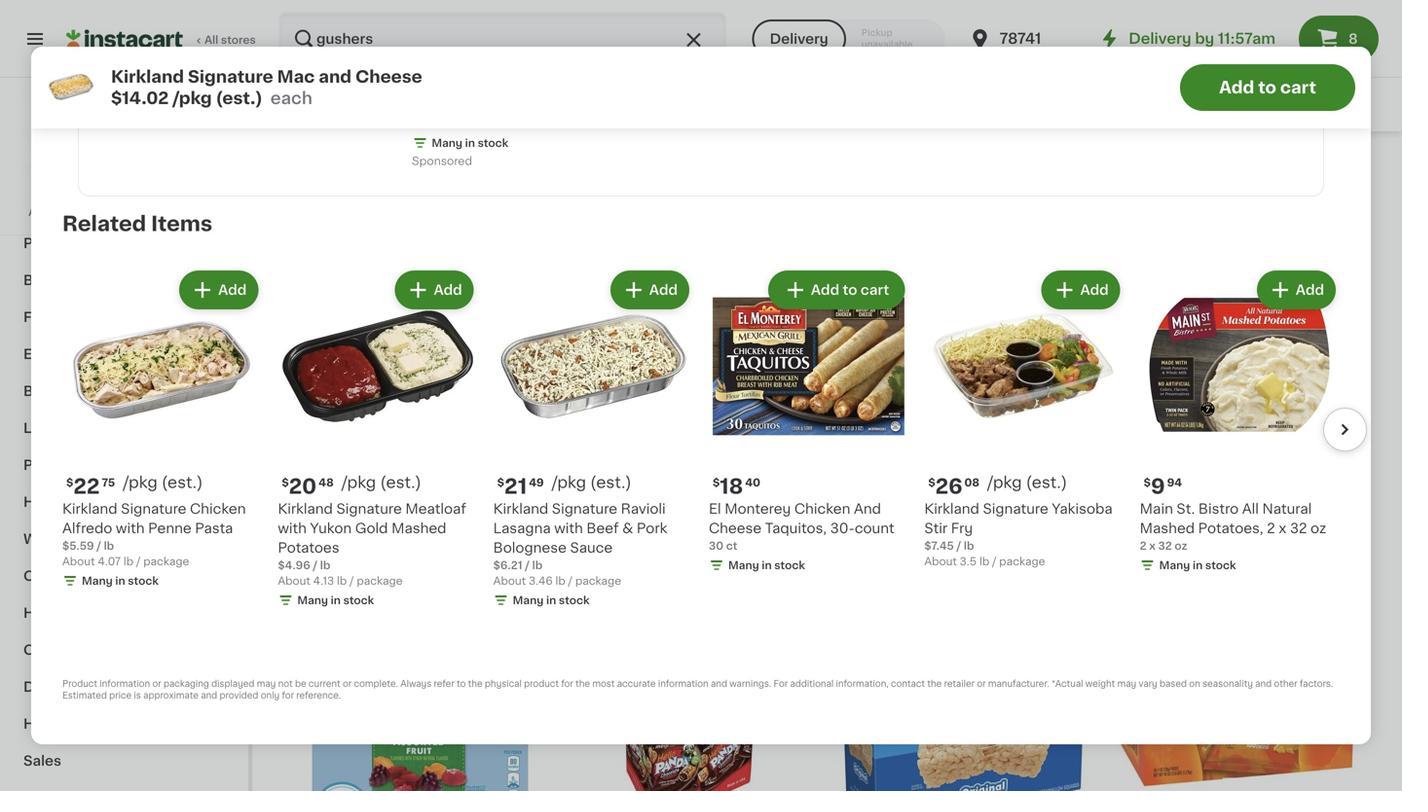 Task type: vqa. For each thing, say whether or not it's contained in the screenshot.
7.25
yes



Task type: locate. For each thing, give the bounding box(es) containing it.
0 vertical spatial mac
[[230, 42, 259, 56]]

0 horizontal spatial the
[[468, 680, 483, 689]]

1 vertical spatial 2
[[1140, 541, 1147, 552]]

sponsored badge image
[[412, 156, 471, 167], [292, 529, 351, 540]]

2 15 from the left
[[575, 403, 598, 424]]

approximate
[[143, 692, 199, 701]]

mac up kirkland signature mac and cheese $14.02 /pkg (est.) each at the top
[[230, 42, 259, 56]]

1 horizontal spatial 15
[[575, 403, 598, 424]]

0 horizontal spatial with
[[116, 522, 145, 536]]

and up milk on the top left of page
[[319, 69, 352, 85]]

kirkland inside kirkland signature ravioli lasagna with beef & pork bolognese sauce $6.21 / lb about 3.46 lb / package
[[493, 503, 549, 516]]

1 91 from the left
[[328, 404, 340, 415]]

0 horizontal spatial fruit gushers fruit flavored snacks, variety pack, 42 x 0.8 oz 42 x 0.8 oz
[[292, 452, 537, 502]]

2 horizontal spatial for
[[561, 680, 573, 689]]

1 horizontal spatial 91
[[600, 404, 612, 415]]

pack,
[[343, 472, 380, 485], [615, 472, 652, 485]]

100% satisfaction guarantee
[[50, 187, 206, 198]]

1 fruit gushers fruit flavored snacks, variety pack, 42 x 0.8 oz 42 x 0.8 oz from the left
[[292, 452, 537, 502]]

save down guarantee
[[183, 207, 208, 218]]

kirkland inside 'kirkland signature yakisoba stir fry $7.45 / lb about 3.5 lb / package'
[[925, 503, 980, 516]]

with
[[116, 522, 145, 536], [278, 522, 307, 536], [554, 522, 583, 536]]

30-
[[830, 522, 855, 536]]

count for panera broccoli cheddar soup, 24 oz, 2-count
[[823, 62, 862, 75]]

1 horizontal spatial 32
[[1290, 522, 1307, 536]]

gushers up $20.48 per package (estimated) element
[[327, 452, 384, 466]]

$ up 20
[[296, 404, 303, 415]]

1 horizontal spatial may
[[1118, 680, 1137, 689]]

1 /pkg (est.) from the left
[[123, 475, 203, 491]]

& up alfredo at the bottom left of the page
[[73, 496, 85, 509]]

liquor
[[23, 422, 68, 435]]

0 vertical spatial oz,
[[785, 62, 805, 75]]

and inside "baking and cooking" link
[[1140, 98, 1167, 112]]

4.07
[[98, 557, 121, 567]]

0 horizontal spatial for
[[282, 692, 294, 701]]

0 horizontal spatial flavored
[[422, 452, 481, 466]]

taquitos,
[[765, 522, 827, 536]]

cheese for kirkland signature mac and cheese $3.72 / lb about 3.77 lb / package
[[102, 62, 155, 75]]

1 vertical spatial count
[[1317, 429, 1357, 443]]

kirkland for kirkland signature mac and cheese $14.02 /pkg (est.) each
[[111, 69, 184, 85]]

stir
[[925, 522, 948, 536]]

(est.) left each
[[216, 90, 263, 107]]

/pkg for 22
[[123, 475, 158, 491]]

goods for paper goods
[[68, 459, 115, 472]]

100%
[[50, 187, 79, 198]]

gluten-
[[838, 434, 880, 445]]

meat & seafood link
[[12, 151, 237, 188]]

mac for lb
[[230, 42, 259, 56]]

21 for 20
[[504, 477, 527, 497]]

0 vertical spatial 2
[[1267, 522, 1276, 536]]

lb right 4.13
[[337, 576, 347, 587]]

& for personal
[[73, 496, 85, 509]]

signature for penne
[[121, 503, 186, 516]]

goods
[[68, 459, 115, 472], [67, 570, 114, 583], [69, 718, 116, 731]]

0 horizontal spatial save
[[183, 207, 208, 218]]

0 vertical spatial goods
[[68, 459, 115, 472]]

2 mashed from the left
[[1140, 522, 1195, 536]]

with down health & personal care link
[[116, 522, 145, 536]]

product group containing kraft macaroni & cheese dinner, 7.25 oz, 18 ct
[[412, 0, 604, 172]]

and inside kirkland signature mac and cheese $14.02 /pkg (est.) each
[[319, 69, 352, 85]]

3 seller from the left
[[865, 383, 890, 392]]

$
[[296, 404, 303, 415], [568, 404, 575, 415], [840, 404, 847, 415], [66, 478, 73, 489], [713, 478, 720, 489], [282, 478, 289, 489], [497, 478, 504, 489], [928, 478, 936, 489], [1144, 478, 1151, 489]]

mashed down the meatloaf
[[392, 522, 447, 536]]

(est.) inside $20.48 per package (estimated) element
[[380, 475, 422, 491]]

None search field
[[279, 12, 727, 66]]

kirkland up alfredo at the bottom left of the page
[[62, 503, 117, 516]]

stock down '"gushers"'
[[478, 138, 509, 148]]

/pkg for 26
[[988, 475, 1022, 491]]

2 vertical spatial count
[[855, 522, 895, 536]]

2 chicken from the left
[[795, 503, 851, 516]]

1 or from the left
[[152, 680, 161, 689]]

variety up yukon
[[292, 472, 340, 485]]

2 the from the left
[[576, 680, 590, 689]]

2 information from the left
[[658, 680, 709, 689]]

(est.) inside $21.49 per package (estimated) element
[[590, 475, 632, 491]]

information,
[[836, 680, 889, 689]]

cheese inside kirkland signature mac and cheese $3.72 / lb about 3.77 lb / package
[[102, 62, 155, 75]]

save
[[483, 45, 509, 55], [183, 207, 208, 218]]

0 vertical spatial 21
[[847, 403, 869, 424]]

natural
[[1263, 503, 1312, 516]]

pasta
[[195, 522, 233, 536]]

$22.75 per package (estimated) element
[[62, 474, 262, 500]]

/pkg (est.) inside $26.08 per package (estimated) element
[[988, 475, 1068, 491]]

many in stock up main
[[1127, 470, 1204, 481]]

cheese for el monterey chicken and cheese taquitos, 30-count 30 ct
[[709, 522, 762, 536]]

count inside el monterey chicken and cheese taquitos, 30-count 30 ct
[[855, 522, 895, 536]]

product group
[[412, 0, 604, 172], [292, 137, 548, 545], [564, 137, 820, 527], [836, 137, 1092, 527], [1107, 137, 1363, 487], [62, 267, 262, 593], [278, 267, 478, 613], [493, 267, 693, 613], [709, 267, 909, 578], [925, 267, 1125, 570], [1140, 267, 1340, 578], [292, 576, 548, 792]]

accurate
[[617, 680, 656, 689]]

packaging
[[164, 680, 209, 689]]

1 horizontal spatial gushers
[[598, 452, 656, 466]]

delivery left by
[[1129, 32, 1192, 46]]

oz down natural
[[1311, 522, 1327, 536]]

0 horizontal spatial best
[[298, 383, 319, 392]]

1 horizontal spatial the
[[576, 680, 590, 689]]

/pkg (est.) for 22
[[123, 475, 203, 491]]

/ right 3.77
[[175, 96, 179, 107]]

snacks, up $ 21 49
[[484, 452, 537, 466]]

0 vertical spatial add to cart button
[[1180, 64, 1356, 111]]

cheese inside el monterey chicken and cheese taquitos, 30-count 30 ct
[[709, 522, 762, 536]]

/ right 4.07
[[136, 557, 141, 567]]

& up 100%
[[63, 163, 74, 176]]

(est.) for 22
[[162, 475, 203, 491]]

$ inside $ 21 49
[[497, 478, 504, 489]]

package down gold
[[357, 576, 403, 587]]

1 $ 15 91 from the left
[[296, 403, 340, 424]]

/pkg inside $22.75 per package (estimated) element
[[123, 475, 158, 491]]

chicken inside 'kirkland signature chicken alfredo with penne pasta $5.59 / lb about 4.07 lb / package'
[[190, 503, 246, 516]]

service type group
[[752, 19, 945, 58]]

(est.) up the meatloaf
[[380, 475, 422, 491]]

0.8
[[416, 472, 438, 485], [688, 472, 710, 485], [318, 491, 336, 502], [590, 491, 608, 502]]

product group containing 20
[[278, 267, 478, 613]]

cleaning
[[23, 644, 86, 657]]

count inside panera broccoli cheddar soup, 24 oz, 2-count
[[823, 62, 862, 75]]

15 up 48
[[303, 403, 326, 424]]

0 vertical spatial all
[[205, 35, 218, 45]]

about down the $4.96
[[278, 576, 311, 587]]

baby link
[[12, 262, 237, 299]]

signature for $7.45
[[983, 503, 1049, 516]]

snacks & candy link
[[12, 188, 237, 225]]

2 horizontal spatial the
[[928, 680, 942, 689]]

delivery up 2-
[[770, 32, 829, 46]]

lb right 3.46
[[556, 576, 566, 587]]

/pkg (est.) inside $22.75 per package (estimated) element
[[123, 475, 203, 491]]

1 horizontal spatial $ 15 91
[[568, 403, 612, 424]]

panera
[[722, 42, 770, 56]]

18 left 40
[[720, 477, 743, 497]]

18 inside the item carousel region
[[720, 477, 743, 497]]

fruit up $20.48 per package (estimated) element
[[388, 452, 419, 466]]

1 horizontal spatial mac
[[277, 69, 315, 85]]

0 vertical spatial count
[[823, 62, 862, 75]]

/pkg inside kirkland signature mac and cheese $14.02 /pkg (est.) each
[[173, 90, 212, 107]]

1 horizontal spatial mashed
[[1140, 522, 1195, 536]]

2 horizontal spatial with
[[554, 522, 583, 536]]

0 horizontal spatial oz,
[[495, 81, 515, 95]]

package inside 'kirkland signature chicken alfredo with penne pasta $5.59 / lb about 4.07 lb / package'
[[143, 557, 189, 567]]

(est.) inside $22.75 per package (estimated) element
[[162, 475, 203, 491]]

goods down estimated
[[69, 718, 116, 731]]

meat
[[23, 163, 59, 176]]

best for 15
[[570, 383, 591, 392]]

goods up $ 22 75
[[68, 459, 115, 472]]

2 /pkg (est.) from the left
[[342, 475, 422, 491]]

/ up 4.07
[[97, 541, 101, 552]]

mac for (est.)
[[277, 69, 315, 85]]

not
[[278, 680, 293, 689]]

pets
[[23, 237, 55, 250]]

0 vertical spatial 7.25
[[464, 81, 492, 95]]

$ inside $ 20 48
[[282, 478, 289, 489]]

save inside the spend $32, save $5 kraft macaroni & cheese dinner, 7.25 oz, 18 ct
[[483, 45, 509, 55]]

signature inside kirkland signature mac and cheese $3.72 / lb about 3.77 lb / package
[[161, 42, 226, 56]]

$ 15 91 up 48
[[296, 403, 340, 424]]

kirkland for kirkland signature meatloaf with yukon gold mashed potatoes $4.96 / lb about 4.13 lb / package
[[278, 503, 333, 516]]

in up main
[[1160, 470, 1170, 481]]

oz
[[461, 118, 474, 129], [442, 472, 458, 485], [713, 472, 729, 485], [339, 491, 351, 502], [610, 491, 623, 502], [1311, 522, 1327, 536], [1175, 541, 1188, 552]]

signature inside 'kirkland signature chicken alfredo with penne pasta $5.59 / lb about 4.07 lb / package'
[[121, 503, 186, 516]]

/pkg (est.) for 26
[[988, 475, 1068, 491]]

32 down main
[[1159, 541, 1172, 552]]

2 may from the left
[[1118, 680, 1137, 689]]

3 /pkg (est.) from the left
[[552, 475, 632, 491]]

0.8 up the beef on the bottom
[[590, 491, 608, 502]]

2 horizontal spatial snacks,
[[1199, 429, 1252, 443]]

delivery inside button
[[770, 32, 829, 46]]

$4.96
[[278, 561, 310, 571]]

goods for home goods
[[69, 718, 116, 731]]

1 horizontal spatial 18
[[519, 81, 534, 95]]

$20.48 per package (estimated) element
[[278, 474, 478, 500]]

flavored up the meatloaf
[[422, 452, 481, 466]]

$ inside the $ 21 14
[[840, 404, 847, 415]]

1 horizontal spatial or
[[343, 680, 352, 689]]

all up potatoes,
[[1242, 503, 1259, 516]]

0 horizontal spatial mashed
[[392, 522, 447, 536]]

oz, inside the spend $32, save $5 kraft macaroni & cheese dinner, 7.25 oz, 18 ct
[[495, 81, 515, 95]]

0 horizontal spatial information
[[100, 680, 150, 689]]

1 horizontal spatial pack,
[[615, 472, 652, 485]]

may
[[257, 680, 276, 689], [1118, 680, 1137, 689]]

2 best seller from the left
[[570, 383, 619, 392]]

1 flavored from the left
[[422, 452, 481, 466]]

seller for 15
[[593, 383, 619, 392]]

0 horizontal spatial ct
[[537, 81, 551, 95]]

0 horizontal spatial 21
[[504, 477, 527, 497]]

2 horizontal spatial seller
[[865, 383, 890, 392]]

sponsored badge image inside product "group"
[[412, 156, 471, 167]]

42 up gold
[[384, 472, 401, 485]]

3 or from the left
[[977, 680, 986, 689]]

1 horizontal spatial information
[[658, 680, 709, 689]]

0 vertical spatial add to cart
[[1219, 79, 1317, 96]]

4.13
[[313, 576, 334, 587]]

add
[[1219, 79, 1255, 96], [1319, 153, 1348, 167], [28, 207, 51, 218], [218, 283, 247, 297], [434, 283, 462, 297], [649, 283, 678, 297], [811, 283, 840, 297], [1081, 283, 1109, 297], [1296, 283, 1325, 297], [504, 593, 533, 606]]

seller
[[321, 383, 347, 392], [593, 383, 619, 392], [865, 383, 890, 392]]

deli & dairy link
[[12, 669, 237, 706]]

2 vertical spatial oz,
[[1271, 429, 1291, 443]]

1 vertical spatial 7.25
[[436, 118, 458, 129]]

1 horizontal spatial with
[[278, 522, 307, 536]]

signature
[[161, 42, 226, 56], [188, 69, 273, 85], [121, 503, 186, 516], [336, 503, 402, 516], [552, 503, 618, 516], [983, 503, 1049, 516]]

2 vertical spatial for
[[282, 692, 294, 701]]

about inside kirkland signature ravioli lasagna with beef & pork bolognese sauce $6.21 / lb about 3.46 lb / package
[[493, 576, 526, 587]]

1 vertical spatial ct
[[726, 541, 738, 552]]

(est.) for 26
[[1026, 475, 1068, 491]]

many in stock down 3.46
[[513, 596, 590, 606]]

cheese right macaroni on the left top of the page
[[531, 62, 584, 75]]

snacks, left .8
[[1199, 429, 1252, 443]]

1 horizontal spatial best seller
[[570, 383, 619, 392]]

0 vertical spatial ct
[[537, 81, 551, 95]]

x down main
[[1149, 541, 1156, 552]]

for left dinner,
[[378, 84, 409, 104]]

& for laundry
[[89, 644, 101, 657]]

0 horizontal spatial add to cart
[[811, 283, 890, 297]]

chicken inside el monterey chicken and cheese taquitos, 30-count 30 ct
[[795, 503, 851, 516]]

best
[[298, 383, 319, 392], [570, 383, 591, 392], [841, 383, 863, 392]]

signature for gold
[[336, 503, 402, 516]]

about inside kirkland signature mac and cheese $3.72 / lb about 3.77 lb / package
[[102, 96, 135, 107]]

mac inside kirkland signature mac and cheese $3.72 / lb about 3.77 lb / package
[[230, 42, 259, 56]]

1 chicken from the left
[[190, 503, 246, 516]]

kirkland up $14.02 at the left top
[[111, 69, 184, 85]]

package inside kirkland signature meatloaf with yukon gold mashed potatoes $4.96 / lb about 4.13 lb / package
[[357, 576, 403, 587]]

kirkland inside kirkland signature mac and cheese $3.72 / lb about 3.77 lb / package
[[102, 42, 157, 56]]

0 horizontal spatial cart
[[861, 283, 890, 297]]

1 mashed from the left
[[392, 522, 447, 536]]

3 best from the left
[[841, 383, 863, 392]]

1 best from the left
[[298, 383, 319, 392]]

0 vertical spatial cart
[[1281, 79, 1317, 96]]

0 horizontal spatial 91
[[328, 404, 340, 415]]

item carousel region
[[62, 259, 1367, 621]]

with up potatoes
[[278, 522, 307, 536]]

kirkland for kirkland signature chicken alfredo with penne pasta $5.59 / lb about 4.07 lb / package
[[62, 503, 117, 516]]

22
[[73, 477, 100, 497]]

18 inside the spend $32, save $5 kraft macaroni & cheese dinner, 7.25 oz, 18 ct
[[519, 81, 534, 95]]

liquor link
[[12, 410, 237, 447]]

count
[[823, 62, 862, 75], [1317, 429, 1357, 443], [855, 522, 895, 536]]

package down penne
[[143, 557, 189, 567]]

0 horizontal spatial add to cart button
[[770, 273, 903, 308]]

7.25 down '"gushers"'
[[436, 118, 458, 129]]

1 vertical spatial sponsored badge image
[[292, 529, 351, 540]]

with inside 'kirkland signature chicken alfredo with penne pasta $5.59 / lb about 4.07 lb / package'
[[116, 522, 145, 536]]

warnings.
[[730, 680, 772, 689]]

stock down 'sauce'
[[559, 596, 590, 606]]

mashed inside kirkland signature meatloaf with yukon gold mashed potatoes $4.96 / lb about 4.13 lb / package
[[392, 522, 447, 536]]

signature inside kirkland signature mac and cheese $14.02 /pkg (est.) each
[[188, 69, 273, 85]]

(est.) up ravioli
[[590, 475, 632, 491]]

with inside kirkland signature ravioli lasagna with beef & pork bolognese sauce $6.21 / lb about 3.46 lb / package
[[554, 522, 583, 536]]

kirkland signature mac and cheese $3.72 / lb about 3.77 lb / package
[[102, 42, 289, 107]]

2 91 from the left
[[600, 404, 612, 415]]

package right 3.5 at the bottom
[[1000, 557, 1046, 567]]

lb up 3.46
[[532, 561, 543, 571]]

(est.) for 20
[[380, 475, 422, 491]]

7.25
[[464, 81, 492, 95], [436, 118, 458, 129]]

1 vertical spatial add to cart
[[811, 283, 890, 297]]

with inside kirkland signature meatloaf with yukon gold mashed potatoes $4.96 / lb about 4.13 lb / package
[[278, 522, 307, 536]]

spo
[[1305, 7, 1326, 18]]

1 horizontal spatial for
[[378, 84, 409, 104]]

cart inside product "group"
[[861, 283, 890, 297]]

0 vertical spatial save
[[483, 45, 509, 55]]

1 horizontal spatial delivery
[[1129, 32, 1192, 46]]

cheese inside kirkland signature mac and cheese $14.02 /pkg (est.) each
[[356, 69, 422, 85]]

kirkland for kirkland signature mac and cheese $3.72 / lb about 3.77 lb / package
[[102, 42, 157, 56]]

21 for 15
[[847, 403, 869, 424]]

1 with from the left
[[116, 522, 145, 536]]

&
[[516, 62, 527, 75], [63, 163, 74, 176], [78, 200, 89, 213], [60, 385, 71, 398], [73, 496, 85, 509], [622, 522, 633, 536], [89, 644, 101, 657], [54, 681, 66, 694]]

1 vertical spatial all
[[1242, 503, 1259, 516]]

(est.)
[[216, 90, 263, 107], [162, 475, 203, 491], [380, 475, 422, 491], [590, 475, 632, 491], [1026, 475, 1068, 491]]

stock down the taquitos, at the right bottom
[[775, 561, 805, 571]]

view
[[66, 168, 93, 179]]

baking and cooking link
[[1060, 85, 1236, 124]]

$ left 48
[[282, 478, 289, 489]]

1 horizontal spatial ct
[[726, 541, 738, 552]]

seasonality
[[1203, 680, 1253, 689]]

/pkg (est.) inside $20.48 per package (estimated) element
[[342, 475, 422, 491]]

& down $5
[[516, 62, 527, 75]]

1 vertical spatial save
[[183, 207, 208, 218]]

refer
[[434, 680, 455, 689]]

/pkg
[[173, 90, 212, 107], [123, 475, 158, 491], [342, 475, 376, 491], [552, 475, 586, 491], [988, 475, 1022, 491]]

to
[[1259, 79, 1277, 96], [169, 207, 180, 218], [843, 283, 858, 297], [457, 680, 466, 689]]

sales link
[[12, 743, 237, 780]]

1 may from the left
[[257, 680, 276, 689]]

instacart logo image
[[66, 27, 183, 51]]

0 horizontal spatial may
[[257, 680, 276, 689]]

$ 20 48
[[282, 477, 334, 497]]

most
[[592, 680, 615, 689]]

$ 15 91 up $21.49 per package (estimated) element
[[568, 403, 612, 424]]

household
[[23, 89, 100, 102]]

mac inside kirkland signature mac and cheese $14.02 /pkg (est.) each
[[277, 69, 315, 85]]

oz, inside panera broccoli cheddar soup, 24 oz, 2-count
[[785, 62, 805, 75]]

cleaning & laundry
[[23, 644, 162, 657]]

0 vertical spatial 18
[[519, 81, 534, 95]]

kirkland inside kirkland signature meatloaf with yukon gold mashed potatoes $4.96 / lb about 4.13 lb / package
[[278, 503, 333, 516]]

0 horizontal spatial 15
[[303, 403, 326, 424]]

2 vertical spatial goods
[[69, 718, 116, 731]]

oz, right .8
[[1271, 429, 1291, 443]]

2 seller from the left
[[593, 383, 619, 392]]

all stores link
[[66, 12, 257, 66]]

kirkland inside 'kirkland signature chicken alfredo with penne pasta $5.59 / lb about 4.07 lb / package'
[[62, 503, 117, 516]]

mashed down main
[[1140, 522, 1195, 536]]

0 horizontal spatial delivery
[[770, 32, 829, 46]]

0 horizontal spatial 32
[[1159, 541, 1172, 552]]

other goods
[[23, 570, 114, 583]]

gold
[[355, 522, 388, 536]]

the left most
[[576, 680, 590, 689]]

signature inside kirkland signature ravioli lasagna with beef & pork bolognese sauce $6.21 / lb about 3.46 lb / package
[[552, 503, 618, 516]]

1 pack, from the left
[[343, 472, 380, 485]]

kirkland down $ 20 48
[[278, 503, 333, 516]]

other goods link
[[12, 558, 237, 595]]

potatoes,
[[1199, 522, 1264, 536]]

signature inside kirkland signature meatloaf with yukon gold mashed potatoes $4.96 / lb about 4.13 lb / package
[[336, 503, 402, 516]]

/pkg for 21
[[552, 475, 586, 491]]

0 horizontal spatial mac
[[230, 42, 259, 56]]

1 information from the left
[[100, 680, 150, 689]]

4 /pkg (est.) from the left
[[988, 475, 1068, 491]]

/pkg inside $21.49 per package (estimated) element
[[552, 475, 586, 491]]

1 vertical spatial 21
[[504, 477, 527, 497]]

x down natural
[[1279, 522, 1287, 536]]

/pkg inside $26.08 per package (estimated) element
[[988, 475, 1022, 491]]

save left $5
[[483, 45, 509, 55]]

1 seller from the left
[[321, 383, 347, 392]]

$ left 49
[[497, 478, 504, 489]]

beer & cider link
[[12, 373, 237, 410]]

/pkg (est.) for 20
[[342, 475, 422, 491]]

kirkland for kirkland signature yakisoba stir fry $7.45 / lb about 3.5 lb / package
[[925, 503, 980, 516]]

bakery link
[[12, 114, 237, 151]]

1 horizontal spatial best
[[570, 383, 591, 392]]

/pkg (est.) for 21
[[552, 475, 632, 491]]

/pkg right 49
[[552, 475, 586, 491]]

2 horizontal spatial 18
[[720, 477, 743, 497]]

best seller for 21
[[841, 383, 890, 392]]

hard beverages
[[23, 607, 135, 620]]

to inside product information or packaging displayed may not be current or complete. always refer to the physical product for the most accurate information and warnings. for additional information, contact the retailer or manufacturer. *actual weight may vary based on seasonality and other factors. estimated price is approximate and provided only for reference.
[[457, 680, 466, 689]]

information right accurate
[[658, 680, 709, 689]]

1 horizontal spatial fruit gushers fruit flavored snacks, variety pack, 42 x 0.8 oz 42 x 0.8 oz
[[564, 452, 809, 502]]

1 horizontal spatial variety
[[564, 472, 612, 485]]

21 left 14
[[847, 403, 869, 424]]

$ up gluten-
[[840, 404, 847, 415]]

1 horizontal spatial chicken
[[795, 503, 851, 516]]

or right current
[[343, 680, 352, 689]]

(est.) up "care"
[[162, 475, 203, 491]]

about inside kirkland signature meatloaf with yukon gold mashed potatoes $4.96 / lb about 4.13 lb / package
[[278, 576, 311, 587]]

with up 'sauce'
[[554, 522, 583, 536]]

lb up 4.07
[[104, 541, 114, 552]]

/pkg (est.) inside $21.49 per package (estimated) element
[[552, 475, 632, 491]]

$ inside $ 26 08
[[928, 478, 936, 489]]

by
[[1195, 32, 1215, 46]]

gushers up $21.49 per package (estimated) element
[[598, 452, 656, 466]]

baking and cooking
[[1089, 98, 1227, 112]]

paper goods link
[[12, 447, 237, 484]]

panera broccoli cheddar soup, 24 oz, 2-count button
[[722, 0, 914, 94]]

oz down st.
[[1175, 541, 1188, 552]]

sponsored badge image down "18 x 7.25 oz"
[[412, 156, 471, 167]]

$ 15 91
[[296, 403, 340, 424], [568, 403, 612, 424]]

7.25 down macaroni on the left top of the page
[[464, 81, 492, 95]]

2 horizontal spatial oz,
[[1271, 429, 1291, 443]]

1 best seller from the left
[[298, 383, 347, 392]]

about inside 'kirkland signature chicken alfredo with penne pasta $5.59 / lb about 4.07 lb / package'
[[62, 557, 95, 567]]

chicken up 30-
[[795, 503, 851, 516]]

goods inside "link"
[[69, 718, 116, 731]]

package right 3.77
[[182, 96, 228, 107]]

ct inside the spend $32, save $5 kraft macaroni & cheese dinner, 7.25 oz, 18 ct
[[537, 81, 551, 95]]

78741 button
[[969, 12, 1086, 66]]

and inside kirkland signature mac and cheese $3.72 / lb about 3.77 lb / package
[[263, 42, 289, 56]]

1 horizontal spatial save
[[483, 45, 509, 55]]

1 horizontal spatial 2
[[1267, 522, 1276, 536]]

1 horizontal spatial sponsored badge image
[[412, 156, 471, 167]]

/pkg inside $20.48 per package (estimated) element
[[342, 475, 376, 491]]

to inside 'add costco membership to save' link
[[169, 207, 180, 218]]

2 with from the left
[[278, 522, 307, 536]]

kraft
[[412, 62, 446, 75]]

nsored
[[1326, 7, 1363, 18]]

broccoli
[[773, 42, 829, 56]]

for right product
[[561, 680, 573, 689]]

2 down natural
[[1267, 522, 1276, 536]]

1 vertical spatial oz,
[[495, 81, 515, 95]]

penne
[[148, 522, 192, 536]]

3 with from the left
[[554, 522, 583, 536]]

delivery for delivery by 11:57am
[[1129, 32, 1192, 46]]

0 horizontal spatial variety
[[292, 472, 340, 485]]

0 horizontal spatial seller
[[321, 383, 347, 392]]

yakisoba
[[1052, 503, 1113, 516]]

pack, up ravioli
[[615, 472, 652, 485]]

stock
[[478, 138, 509, 148], [1173, 470, 1204, 481], [358, 510, 388, 521], [629, 510, 660, 521], [901, 510, 932, 521], [775, 561, 805, 571], [1206, 561, 1236, 571], [128, 576, 159, 587], [343, 596, 374, 606], [559, 596, 590, 606]]

kirkland signature chicken alfredo with penne pasta $5.59 / lb about 4.07 lb / package
[[62, 503, 246, 567]]

signature inside 'kirkland signature yakisoba stir fry $7.45 / lb about 3.5 lb / package'
[[983, 503, 1049, 516]]

2 best from the left
[[570, 383, 591, 392]]

1 horizontal spatial 7.25
[[464, 81, 492, 95]]

and right the stores
[[263, 42, 289, 56]]

& right deli
[[54, 681, 66, 694]]

3 best seller from the left
[[841, 383, 890, 392]]

$26.08 per package (estimated) element
[[925, 474, 1125, 500]]

(est.) inside $26.08 per package (estimated) element
[[1026, 475, 1068, 491]]

in down the taquitos, at the right bottom
[[762, 561, 772, 571]]

1 vertical spatial cart
[[861, 283, 890, 297]]

8 button
[[1299, 16, 1379, 62]]

bistro
[[1199, 503, 1239, 516]]

0 horizontal spatial or
[[152, 680, 161, 689]]

0 vertical spatial sponsored badge image
[[412, 156, 471, 167]]

kirkland signature yakisoba stir fry $7.45 / lb about 3.5 lb / package
[[925, 503, 1113, 567]]

oz down '"gushers"'
[[461, 118, 474, 129]]

21 inside the item carousel region
[[504, 477, 527, 497]]

count down and
[[855, 522, 895, 536]]

kirkland inside kirkland signature mac and cheese $14.02 /pkg (est.) each
[[111, 69, 184, 85]]

(est.) up yakisoba
[[1026, 475, 1068, 491]]

oz, down 'broccoli'
[[785, 62, 805, 75]]

goods down 4.07
[[67, 570, 114, 583]]

/pkg (est.)
[[123, 475, 203, 491], [342, 475, 422, 491], [552, 475, 632, 491], [988, 475, 1068, 491]]

1 horizontal spatial oz,
[[785, 62, 805, 75]]

all inside all stores link
[[205, 35, 218, 45]]



Task type: describe. For each thing, give the bounding box(es) containing it.
fruit up ravioli
[[659, 452, 690, 466]]

0 vertical spatial for
[[378, 84, 409, 104]]

x down dinner,
[[427, 118, 433, 129]]

3 the from the left
[[928, 680, 942, 689]]

lasagna
[[493, 522, 551, 536]]

oz up ravioli
[[610, 491, 623, 502]]

49
[[529, 478, 544, 489]]

view pricing policy
[[66, 168, 171, 179]]

chicken for pasta
[[190, 503, 246, 516]]

paper goods
[[23, 459, 115, 472]]

in right and
[[889, 510, 899, 521]]

$ 18 40
[[713, 477, 761, 497]]

cleaning & laundry link
[[12, 632, 237, 669]]

goods for other goods
[[67, 570, 114, 583]]

only
[[261, 692, 280, 701]]

cooking
[[1170, 98, 1227, 112]]

seafood
[[77, 163, 136, 176]]

oz up yukon
[[339, 491, 351, 502]]

& for seafood
[[63, 163, 74, 176]]

personal
[[88, 496, 150, 509]]

/pkg for 20
[[342, 475, 376, 491]]

chicken for 30-
[[795, 503, 851, 516]]

beef
[[587, 522, 619, 536]]

package inside kirkland signature mac and cheese $3.72 / lb about 3.77 lb / package
[[182, 96, 228, 107]]

spend $32, save $5 kraft macaroni & cheese dinner, 7.25 oz, 18 ct
[[412, 45, 584, 95]]

stock down kirkland signature meatloaf with yukon gold mashed potatoes $4.96 / lb about 4.13 lb / package on the bottom of page
[[343, 596, 374, 606]]

baby
[[23, 274, 60, 287]]

0 horizontal spatial 7.25
[[436, 118, 458, 129]]

in down 4.13
[[331, 596, 341, 606]]

oz up el
[[713, 472, 729, 485]]

3.77
[[138, 96, 159, 107]]

& for candy
[[78, 200, 89, 213]]

paper
[[23, 459, 65, 472]]

fruit right welch's
[[1164, 429, 1195, 443]]

add to cart inside product "group"
[[811, 283, 890, 297]]

many in stock up 'stir'
[[855, 510, 932, 521]]

baking
[[1089, 98, 1137, 112]]

x up the beef on the bottom
[[581, 491, 587, 502]]

st.
[[1177, 503, 1195, 516]]

1 horizontal spatial snacks,
[[756, 452, 809, 466]]

product group containing 22
[[62, 267, 262, 593]]

signature for $3.72
[[161, 42, 226, 56]]

product group containing 9
[[1140, 267, 1340, 578]]

lb right 4.07
[[124, 557, 133, 567]]

stock right the 9
[[1173, 470, 1204, 481]]

& for cider
[[60, 385, 71, 398]]

count for el monterey chicken and cheese taquitos, 30-count 30 ct
[[855, 522, 895, 536]]

estimated
[[62, 692, 107, 701]]

2-
[[809, 62, 823, 75]]

(est.) for 21
[[590, 475, 632, 491]]

and left other
[[1256, 680, 1272, 689]]

kirkland for kirkland signature ravioli lasagna with beef & pork bolognese sauce $6.21 / lb about 3.46 lb / package
[[493, 503, 549, 516]]

product group containing 18
[[709, 267, 909, 578]]

0 horizontal spatial 2
[[1140, 541, 1147, 552]]

x up yukon
[[309, 491, 315, 502]]

floral link
[[12, 299, 237, 336]]

cheese inside the spend $32, save $5 kraft macaroni & cheese dinner, 7.25 oz, 18 ct
[[531, 62, 584, 75]]

beer
[[23, 385, 56, 398]]

7.25 inside the spend $32, save $5 kraft macaroni & cheese dinner, 7.25 oz, 18 ct
[[464, 81, 492, 95]]

add button for kirkland signature ravioli lasagna with beef & pork bolognese sauce
[[612, 273, 688, 308]]

0 horizontal spatial sponsored badge image
[[292, 529, 351, 540]]

$ inside $ 9 94
[[1144, 478, 1151, 489]]

el
[[709, 503, 721, 516]]

9
[[1151, 477, 1165, 497]]

milk link
[[275, 85, 343, 124]]

$6.21
[[493, 561, 523, 571]]

package inside kirkland signature ravioli lasagna with beef & pork bolognese sauce $6.21 / lb about 3.46 lb / package
[[575, 576, 621, 587]]

recommended searches element
[[269, 78, 1402, 131]]

package inside 'kirkland signature yakisoba stir fry $7.45 / lb about 3.5 lb / package'
[[1000, 557, 1046, 567]]

$ inside $ 22 75
[[66, 478, 73, 489]]

42 up ravioli
[[655, 472, 673, 485]]

oz up the meatloaf
[[442, 472, 458, 485]]

bakery
[[23, 126, 73, 139]]

lb right 3.77
[[162, 96, 172, 107]]

alfredo
[[62, 522, 112, 536]]

ravioli
[[621, 503, 666, 516]]

cheese for kirkland signature mac and cheese $14.02 /pkg (est.) each
[[356, 69, 422, 85]]

is
[[134, 692, 141, 701]]

satisfaction
[[82, 187, 147, 198]]

stock up pork
[[629, 510, 660, 521]]

2 pack, from the left
[[615, 472, 652, 485]]

1 horizontal spatial cart
[[1281, 79, 1317, 96]]

1 15 from the left
[[303, 403, 326, 424]]

1 gushers from the left
[[327, 452, 384, 466]]

weight
[[1086, 680, 1115, 689]]

2 fruit gushers fruit flavored snacks, variety pack, 42 x 0.8 oz 42 x 0.8 oz from the left
[[564, 452, 809, 502]]

stock down potatoes,
[[1206, 561, 1236, 571]]

2 flavored from the left
[[694, 452, 752, 466]]

18 x 7.25 oz
[[412, 118, 474, 129]]

lb up 4.13
[[320, 561, 330, 571]]

product group containing 26
[[925, 267, 1125, 570]]

costco logo image
[[106, 101, 143, 138]]

2 variety from the left
[[564, 472, 612, 485]]

milk
[[304, 98, 333, 112]]

pork
[[637, 522, 667, 536]]

many in stock down the taquitos, at the right bottom
[[728, 561, 805, 571]]

0.8 down 48
[[318, 491, 336, 502]]

x up the meatloaf
[[405, 472, 412, 485]]

with for 22
[[116, 522, 145, 536]]

0.8 up el
[[688, 472, 710, 485]]

sauce
[[570, 542, 613, 555]]

2 or from the left
[[343, 680, 352, 689]]

signature for $14.02
[[188, 69, 273, 85]]

care
[[153, 496, 187, 509]]

in down "18 x 7.25 oz"
[[465, 138, 475, 148]]

many in stock down potatoes,
[[1160, 561, 1236, 571]]

add button for kirkland signature chicken alfredo with penne pasta
[[181, 273, 256, 308]]

delivery by 11:57am link
[[1098, 27, 1276, 51]]

/ up 4.13
[[313, 561, 318, 571]]

0 horizontal spatial snacks,
[[484, 452, 537, 466]]

delivery button
[[752, 19, 846, 58]]

price
[[109, 692, 132, 701]]

delivery for delivery
[[770, 32, 829, 46]]

physical
[[485, 680, 522, 689]]

& inside the spend $32, save $5 kraft macaroni & cheese dinner, 7.25 oz, 18 ct
[[516, 62, 527, 75]]

main
[[1140, 503, 1173, 516]]

in up yukon
[[345, 510, 355, 521]]

lb up 3.77
[[142, 81, 152, 91]]

to inside the item carousel region
[[843, 283, 858, 297]]

results
[[292, 84, 374, 104]]

many in stock up the beef on the bottom
[[583, 510, 660, 521]]

many in stock down 4.07
[[82, 576, 159, 587]]

/ right 4.13
[[350, 576, 354, 587]]

add button for kirkland signature yakisoba stir fry
[[1043, 273, 1119, 308]]

add button for welch's fruit snacks, .8 oz, 90 count
[[1282, 143, 1358, 178]]

/ down bolognese
[[525, 561, 530, 571]]

results for "gushers"
[[292, 84, 522, 104]]

x left $ 18 40
[[676, 472, 684, 485]]

candy
[[92, 200, 139, 213]]

wine link
[[12, 521, 237, 558]]

42 up kirkland signature ravioli lasagna with beef & pork bolognese sauce $6.21 / lb about 3.46 lb / package
[[564, 491, 578, 502]]

canned goods link
[[1260, 85, 1399, 124]]

1 vertical spatial for
[[561, 680, 573, 689]]

manufacturer.
[[988, 680, 1050, 689]]

26
[[936, 477, 963, 497]]

welch's
[[1107, 429, 1161, 443]]

snacks
[[23, 200, 74, 213]]

in down potatoes,
[[1193, 561, 1203, 571]]

product
[[524, 680, 559, 689]]

100% satisfaction guarantee button
[[30, 181, 218, 201]]

$ up $21.49 per package (estimated) element
[[568, 404, 575, 415]]

meatloaf
[[405, 503, 466, 516]]

bolognese
[[493, 542, 567, 555]]

seller for 21
[[865, 383, 890, 392]]

"gushers"
[[414, 84, 522, 104]]

kirkland signature mac and cheese $14.02 /pkg (est.) each
[[111, 69, 422, 107]]

potatoes
[[278, 542, 339, 555]]

many in stock down 4.13
[[297, 596, 374, 606]]

all inside main st. bistro all natural mashed potatoes, 2 x 32 oz 2 x 32 oz
[[1242, 503, 1259, 516]]

household link
[[12, 77, 237, 114]]

lb right 3.5 at the bottom
[[980, 557, 990, 567]]

0 horizontal spatial 18
[[412, 118, 424, 129]]

dinner,
[[412, 81, 461, 95]]

add button for kirkland signature meatloaf with yukon gold mashed potatoes
[[397, 273, 472, 308]]

signature for beef
[[552, 503, 618, 516]]

el monterey chicken and cheese taquitos, 30-count 30 ct
[[709, 503, 895, 552]]

& inside kirkland signature ravioli lasagna with beef & pork bolognese sauce $6.21 / lb about 3.46 lb / package
[[622, 522, 633, 536]]

1 vertical spatial 32
[[1159, 541, 1172, 552]]

fruit up $21.49 per package (estimated) element
[[564, 452, 595, 466]]

lb up 3.5 at the bottom
[[964, 541, 974, 552]]

and down 'packaging'
[[201, 692, 217, 701]]

product
[[62, 680, 97, 689]]

/ up 3.77
[[134, 81, 139, 91]]

ct inside el monterey chicken and cheese taquitos, 30-count 30 ct
[[726, 541, 738, 552]]

deli
[[23, 681, 51, 694]]

in up the beef on the bottom
[[617, 510, 627, 521]]

reference.
[[296, 692, 341, 701]]

/ down fry
[[957, 541, 961, 552]]

40
[[745, 478, 761, 489]]

hard
[[23, 607, 58, 620]]

mashed inside main st. bistro all natural mashed potatoes, 2 x 32 oz 2 x 32 oz
[[1140, 522, 1195, 536]]

2 gushers from the left
[[598, 452, 656, 466]]

3.46
[[529, 576, 553, 587]]

0 vertical spatial 32
[[1290, 522, 1307, 536]]

1 horizontal spatial add to cart button
[[1180, 64, 1356, 111]]

add button for main st. bistro all natural mashed potatoes, 2 x 32 oz
[[1259, 273, 1334, 308]]

pets link
[[12, 225, 237, 262]]

cider
[[74, 385, 113, 398]]

all stores
[[205, 35, 256, 45]]

fruit up $ 20 48
[[292, 452, 323, 466]]

$ inside $ 18 40
[[713, 478, 720, 489]]

free
[[880, 434, 904, 445]]

& for dairy
[[54, 681, 66, 694]]

soup,
[[722, 62, 761, 75]]

home
[[23, 718, 66, 731]]

/ right 3.46
[[568, 576, 573, 587]]

panera broccoli cheddar soup, 24 oz, 2-count
[[722, 42, 892, 75]]

2 $ 15 91 from the left
[[568, 403, 612, 424]]

with for 21
[[554, 522, 583, 536]]

stock up gold
[[358, 510, 388, 521]]

stock up 'stir'
[[901, 510, 932, 521]]

many in stock up yukon
[[312, 510, 388, 521]]

best seller for 15
[[570, 383, 619, 392]]

electronics link
[[12, 336, 237, 373]]

about inside 'kirkland signature yakisoba stir fry $7.45 / lb about 3.5 lb / package'
[[925, 557, 957, 567]]

additional
[[790, 680, 834, 689]]

in down 4.07
[[115, 576, 125, 587]]

contact
[[891, 680, 925, 689]]

$21.49 per package (estimated) element
[[493, 474, 693, 500]]

stock up hard beverages link
[[128, 576, 159, 587]]

gluten-free
[[838, 434, 904, 445]]

(est.) inside kirkland signature mac and cheese $14.02 /pkg (est.) each
[[216, 90, 263, 107]]

other
[[1274, 680, 1298, 689]]

1 variety from the left
[[292, 472, 340, 485]]

/ right 3.5 at the bottom
[[992, 557, 997, 567]]

and left warnings.
[[711, 680, 727, 689]]

vary
[[1139, 680, 1158, 689]]

3.5
[[960, 557, 977, 567]]

many in stock down "18 x 7.25 oz"
[[432, 138, 509, 148]]

delivery by 11:57am
[[1129, 32, 1276, 46]]

best for 21
[[841, 383, 863, 392]]

in down 3.46
[[546, 596, 556, 606]]

42 up potatoes
[[292, 491, 306, 502]]

1 the from the left
[[468, 680, 483, 689]]

0.8 up the meatloaf
[[416, 472, 438, 485]]



